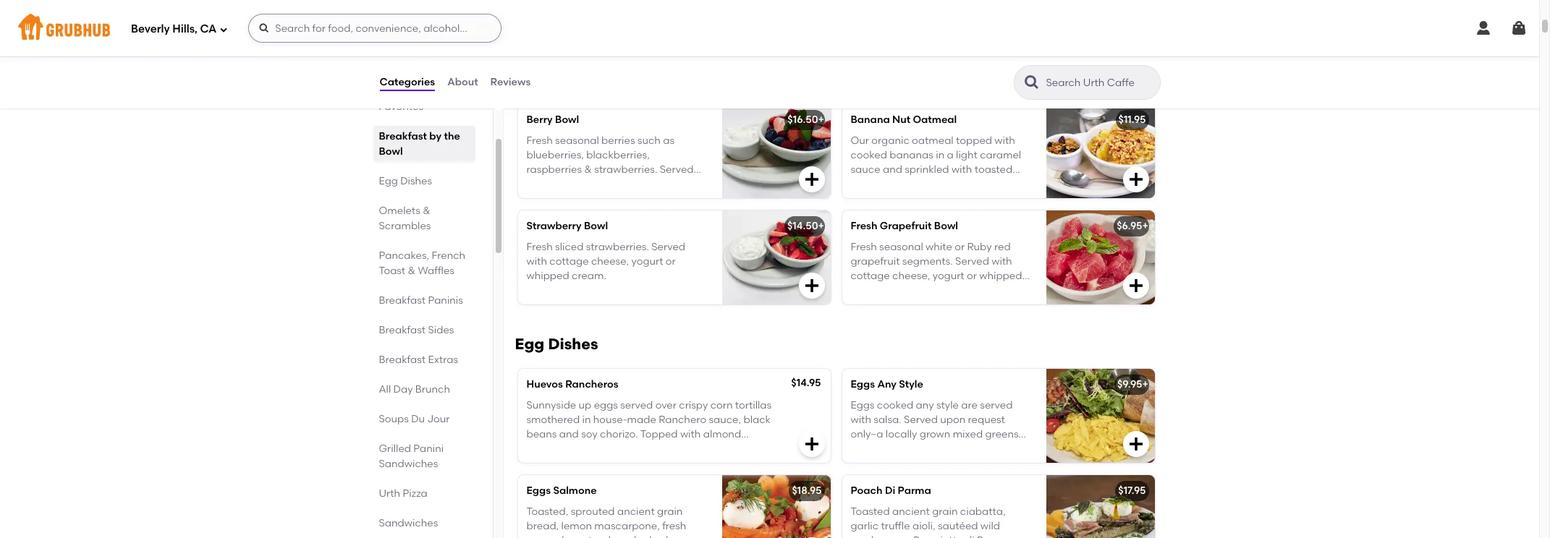 Task type: locate. For each thing, give the bounding box(es) containing it.
1 vertical spatial eggs
[[851, 399, 875, 412]]

granola
[[587, 43, 627, 55]]

0 horizontal spatial milk.
[[621, 57, 644, 70]]

cream.
[[572, 193, 607, 205], [572, 270, 607, 283], [851, 285, 886, 297]]

cooked inside eggs cooked any style are served with salsa. served upon request only–a locally grown mixed greens salad dressed with urth vinaigrette and fresh-baked bread.
[[877, 399, 914, 412]]

cooked
[[851, 149, 888, 161], [877, 399, 914, 412]]

1 vertical spatial cooked
[[877, 399, 914, 412]]

whipped up strawberry on the left top
[[527, 193, 570, 205]]

1 horizontal spatial egg
[[515, 335, 545, 354]]

0 vertical spatial and
[[883, 164, 903, 176]]

breakfast for breakfast paninis
[[379, 295, 426, 307]]

0 horizontal spatial egg dishes
[[379, 175, 432, 188]]

or inside fresh sliced strawberries. served with cottage cheese, yogurt or whipped cream.
[[666, 256, 676, 268]]

0 vertical spatial your
[[550, 57, 571, 70]]

ca
[[200, 22, 217, 35]]

seasonal
[[555, 134, 599, 147], [880, 241, 924, 253]]

with down strawberry on the left top
[[527, 256, 547, 268]]

bowl up egg dishes "tab"
[[379, 146, 403, 158]]

dishes up omelets
[[401, 175, 432, 188]]

$6.95 +
[[1117, 220, 1149, 233]]

of inside served piping hot with organic raisins, urth granola & brown sugar with your choice of milk.
[[609, 57, 619, 70]]

& right granola at the right of the page
[[1024, 178, 1032, 191]]

1 vertical spatial urth
[[945, 443, 966, 456]]

rancheros
[[566, 379, 619, 391]]

with down raspberries
[[527, 178, 547, 191]]

breakfast inside breakfast by the bowl
[[379, 130, 427, 143]]

0 horizontal spatial of
[[609, 57, 619, 70]]

pancakes, french toast & waffles tab
[[379, 248, 470, 279]]

style
[[937, 399, 959, 412]]

fresh inside fresh sliced strawberries. served with cottage cheese, yogurt or whipped cream.
[[527, 241, 553, 253]]

1 vertical spatial yogurt
[[632, 256, 664, 268]]

breakfast up the breakfast extras
[[379, 324, 426, 337]]

1 horizontal spatial urth
[[563, 43, 584, 55]]

2 breakfast from the top
[[379, 130, 427, 143]]

upon
[[941, 414, 966, 426]]

2 vertical spatial cottage
[[851, 270, 890, 283]]

cooked up salsa.
[[877, 399, 914, 412]]

and up pieces.
[[883, 164, 903, 176]]

brown
[[640, 43, 670, 55]]

2 vertical spatial yogurt
[[933, 270, 965, 283]]

0 vertical spatial milk.
[[621, 57, 644, 70]]

4 breakfast from the top
[[379, 324, 426, 337]]

0 vertical spatial egg dishes
[[379, 175, 432, 188]]

egg dishes up omelets
[[379, 175, 432, 188]]

0 vertical spatial strawberries.
[[595, 164, 658, 176]]

sides
[[428, 324, 454, 337]]

1 vertical spatial egg
[[515, 335, 545, 354]]

$11.95
[[1119, 114, 1147, 126]]

milk. down "sprinkled"
[[923, 193, 945, 205]]

with inside fresh sliced strawberries. served with cottage cheese, yogurt or whipped cream.
[[527, 256, 547, 268]]

of inside our organic oatmeal topped with cooked bananas in a light caramel sauce and sprinkled with toasted walnut pieces. served with granola & your choice of milk.
[[910, 193, 920, 205]]

+
[[819, 114, 825, 126], [819, 220, 825, 233], [1143, 220, 1149, 233], [1143, 379, 1149, 391]]

fresh for fresh seasonal berries such as blueberries, blackberries, raspberries & strawberries. served with cottage cheese, yogurt or whipped cream.
[[527, 134, 553, 147]]

fresh inside fresh seasonal white or ruby red grapefruit segments. served with cottage cheese, yogurt or whipped cream.
[[851, 241, 877, 253]]

1 vertical spatial strawberries.
[[586, 241, 649, 253]]

oatmeal
[[913, 114, 957, 126]]

urth acai bowl image
[[1047, 0, 1155, 92]]

0 horizontal spatial dishes
[[401, 175, 432, 188]]

1 horizontal spatial dishes
[[548, 335, 598, 354]]

svg image for urth acai bowl image
[[1128, 65, 1145, 82]]

2 vertical spatial urth
[[379, 488, 400, 500]]

& left brown
[[629, 43, 637, 55]]

2 vertical spatial cream.
[[851, 285, 886, 297]]

organic up brown
[[638, 28, 676, 40]]

with down the raisins, at top
[[527, 57, 547, 70]]

egg inside "tab"
[[379, 175, 398, 188]]

light
[[957, 149, 978, 161]]

cream. up strawberry bowl
[[572, 193, 607, 205]]

fresh for fresh sliced strawberries. served with cottage cheese, yogurt or whipped cream.
[[527, 241, 553, 253]]

3 breakfast from the top
[[379, 295, 426, 307]]

sandwiches down grilled
[[379, 458, 438, 471]]

bowl inside breakfast by the bowl
[[379, 146, 403, 158]]

1 sandwiches from the top
[[379, 458, 438, 471]]

1 vertical spatial choice
[[875, 193, 908, 205]]

1 vertical spatial cheese,
[[591, 256, 629, 268]]

organic down nut
[[872, 134, 910, 147]]

and down salad
[[851, 458, 871, 470]]

1 horizontal spatial milk.
[[923, 193, 945, 205]]

$14.95
[[792, 377, 821, 390]]

+ for $14.50
[[819, 220, 825, 233]]

urth pizza
[[379, 488, 428, 500]]

our organic oatmeal topped with cooked bananas in a light caramel sauce and sprinkled with toasted walnut pieces. served with granola & your choice of milk.
[[851, 134, 1032, 205]]

strawberries. down the blackberries,
[[595, 164, 658, 176]]

strawberries. inside fresh seasonal berries such as blueberries, blackberries, raspberries & strawberries. served with cottage cheese, yogurt or whipped cream.
[[595, 164, 658, 176]]

egg dishes up huevos
[[515, 335, 598, 354]]

your
[[550, 57, 571, 70], [851, 193, 872, 205]]

grown
[[920, 429, 951, 441]]

eggs for eggs any style
[[851, 379, 875, 391]]

& down the blackberries,
[[585, 164, 592, 176]]

banana nut oatmeal
[[851, 114, 957, 126]]

categories button
[[379, 56, 436, 109]]

0 vertical spatial dishes
[[401, 175, 432, 188]]

0 vertical spatial cooked
[[851, 149, 888, 161]]

served piping hot with organic raisins, urth granola & brown sugar with your choice of milk.
[[527, 28, 701, 70]]

eggs any style image
[[1047, 369, 1155, 464]]

your inside served piping hot with organic raisins, urth granola & brown sugar with your choice of milk.
[[550, 57, 571, 70]]

whipped inside fresh seasonal berries such as blueberries, blackberries, raspberries & strawberries. served with cottage cheese, yogurt or whipped cream.
[[527, 193, 570, 205]]

1 vertical spatial egg dishes
[[515, 335, 598, 354]]

0 horizontal spatial seasonal
[[555, 134, 599, 147]]

omelets & scrambles tab
[[379, 203, 470, 234]]

svg image for huevos rancheros
[[803, 436, 821, 453]]

eggs left the any
[[851, 379, 875, 391]]

1 horizontal spatial organic
[[872, 134, 910, 147]]

omelets
[[379, 205, 421, 217]]

0 vertical spatial egg
[[379, 175, 398, 188]]

1 breakfast from the top
[[379, 85, 426, 98]]

cream. down sliced
[[572, 270, 607, 283]]

2 sandwiches from the top
[[379, 518, 438, 530]]

organic inside our organic oatmeal topped with cooked bananas in a light caramel sauce and sprinkled with toasted walnut pieces. served with granola & your choice of milk.
[[872, 134, 910, 147]]

1 vertical spatial milk.
[[923, 193, 945, 205]]

or inside fresh seasonal berries such as blueberries, blackberries, raspberries & strawberries. served with cottage cheese, yogurt or whipped cream.
[[666, 178, 676, 191]]

yogurt
[[632, 178, 664, 191], [632, 256, 664, 268], [933, 270, 965, 283]]

1 vertical spatial of
[[910, 193, 920, 205]]

egg
[[379, 175, 398, 188], [515, 335, 545, 354]]

soups du jour
[[379, 413, 450, 426]]

fresh seasonal berries such as blueberries, blackberries, raspberries & strawberries. served with cottage cheese, yogurt or whipped cream.
[[527, 134, 694, 205]]

categories
[[380, 76, 435, 88]]

0 vertical spatial yogurt
[[632, 178, 664, 191]]

extras
[[428, 354, 458, 366]]

eggs inside eggs cooked any style are served with salsa. served upon request only–a locally grown mixed greens salad dressed with urth vinaigrette and fresh-baked bread.
[[851, 399, 875, 412]]

sandwiches down urth pizza
[[379, 518, 438, 530]]

0 horizontal spatial urth
[[379, 488, 400, 500]]

breakfast inside 'tab'
[[379, 85, 426, 98]]

by
[[430, 130, 442, 143]]

with down red
[[992, 256, 1013, 268]]

grilled panini sandwiches tab
[[379, 442, 470, 472]]

cream. down grapefruit
[[851, 285, 886, 297]]

cottage down grapefruit
[[851, 270, 890, 283]]

breakfast for breakfast extras
[[379, 354, 426, 366]]

& inside served piping hot with organic raisins, urth granola & brown sugar with your choice of milk.
[[629, 43, 637, 55]]

urth
[[563, 43, 584, 55], [945, 443, 966, 456], [379, 488, 400, 500]]

1 vertical spatial cottage
[[550, 256, 589, 268]]

strawberries. inside fresh sliced strawberries. served with cottage cheese, yogurt or whipped cream.
[[586, 241, 649, 253]]

yogurt inside fresh sliced strawberries. served with cottage cheese, yogurt or whipped cream.
[[632, 256, 664, 268]]

with
[[615, 28, 636, 40], [527, 57, 547, 70], [995, 134, 1016, 147], [952, 164, 973, 176], [527, 178, 547, 191], [960, 178, 981, 191], [527, 256, 547, 268], [992, 256, 1013, 268], [851, 414, 872, 426], [922, 443, 942, 456]]

huevos
[[527, 379, 563, 391]]

cheese, inside fresh seasonal berries such as blueberries, blackberries, raspberries & strawberries. served with cottage cheese, yogurt or whipped cream.
[[591, 178, 629, 191]]

of down pieces.
[[910, 193, 920, 205]]

0 horizontal spatial and
[[851, 458, 871, 470]]

1 horizontal spatial seasonal
[[880, 241, 924, 253]]

breakfast favorites tab
[[379, 84, 470, 114]]

hot
[[597, 28, 613, 40]]

1 vertical spatial your
[[851, 193, 872, 205]]

eggs for eggs cooked any style are served with salsa. served upon request only–a locally grown mixed greens salad dressed with urth vinaigrette and fresh-baked bread.
[[851, 399, 875, 412]]

pancakes,
[[379, 250, 429, 262]]

of
[[609, 57, 619, 70], [910, 193, 920, 205]]

choice down pieces.
[[875, 193, 908, 205]]

breakfast down toast
[[379, 295, 426, 307]]

egg dishes inside "tab"
[[379, 175, 432, 188]]

fresh
[[527, 134, 553, 147], [851, 220, 878, 233], [527, 241, 553, 253], [851, 241, 877, 253]]

urth down piping
[[563, 43, 584, 55]]

0 vertical spatial of
[[609, 57, 619, 70]]

cheese, down the blackberries,
[[591, 178, 629, 191]]

svg image for eggs any style image
[[1128, 436, 1145, 453]]

cream. inside fresh seasonal berries such as blueberries, blackberries, raspberries & strawberries. served with cottage cheese, yogurt or whipped cream.
[[572, 193, 607, 205]]

urth inside served piping hot with organic raisins, urth granola & brown sugar with your choice of milk.
[[563, 43, 584, 55]]

0 vertical spatial cream.
[[572, 193, 607, 205]]

reviews button
[[490, 56, 532, 109]]

egg up huevos
[[515, 335, 545, 354]]

& down pancakes,
[[408, 265, 416, 277]]

milk. inside served piping hot with organic raisins, urth granola & brown sugar with your choice of milk.
[[621, 57, 644, 70]]

a
[[947, 149, 954, 161]]

5 breakfast from the top
[[379, 354, 426, 366]]

urth left pizza
[[379, 488, 400, 500]]

fresh inside fresh seasonal berries such as blueberries, blackberries, raspberries & strawberries. served with cottage cheese, yogurt or whipped cream.
[[527, 134, 553, 147]]

eggs salmone image
[[722, 476, 831, 539]]

& up "scrambles"
[[423, 205, 431, 217]]

seasonal down fresh grapefruit bowl
[[880, 241, 924, 253]]

banana
[[851, 114, 890, 126]]

with down grown
[[922, 443, 942, 456]]

eggs any style
[[851, 379, 924, 391]]

sauce
[[851, 164, 881, 176]]

grilled
[[379, 443, 411, 455]]

urth pizza tab
[[379, 487, 470, 502]]

& inside omelets & scrambles
[[423, 205, 431, 217]]

poach
[[851, 485, 883, 498]]

bowl
[[555, 114, 579, 126], [379, 146, 403, 158], [584, 220, 608, 233], [935, 220, 959, 233]]

1 vertical spatial organic
[[872, 134, 910, 147]]

breakfast up the day
[[379, 354, 426, 366]]

eggs left salmone
[[527, 485, 551, 498]]

1 vertical spatial cream.
[[572, 270, 607, 283]]

1 horizontal spatial choice
[[875, 193, 908, 205]]

svg image
[[1476, 20, 1493, 37], [220, 25, 228, 34], [1128, 65, 1145, 82], [803, 171, 821, 188], [803, 278, 821, 295], [1128, 436, 1145, 453]]

of down the granola
[[609, 57, 619, 70]]

salad
[[851, 443, 878, 456]]

breakfast extras tab
[[379, 353, 470, 368]]

$14.50
[[788, 220, 819, 233]]

cooked up sauce
[[851, 149, 888, 161]]

choice down the granola
[[574, 57, 607, 70]]

organic
[[638, 28, 676, 40], [872, 134, 910, 147]]

or
[[666, 178, 676, 191], [955, 241, 965, 253], [666, 256, 676, 268], [967, 270, 977, 283]]

svg image
[[1511, 20, 1528, 37], [259, 22, 270, 34], [1128, 171, 1145, 188], [1128, 278, 1145, 295], [803, 436, 821, 453]]

0 vertical spatial seasonal
[[555, 134, 599, 147]]

whipped down red
[[980, 270, 1023, 283]]

0 vertical spatial cheese,
[[591, 178, 629, 191]]

urth inside eggs cooked any style are served with salsa. served upon request only–a locally grown mixed greens salad dressed with urth vinaigrette and fresh-baked bread.
[[945, 443, 966, 456]]

0 vertical spatial sandwiches
[[379, 458, 438, 471]]

your down the raisins, at top
[[550, 57, 571, 70]]

served
[[527, 28, 561, 40], [660, 164, 694, 176], [924, 178, 958, 191], [652, 241, 686, 253], [956, 256, 990, 268], [904, 414, 938, 426]]

huevos rancheros
[[527, 379, 619, 391]]

sliced
[[555, 241, 584, 253]]

breakfast sides tab
[[379, 323, 470, 338]]

0 horizontal spatial choice
[[574, 57, 607, 70]]

cheese, down strawberry bowl
[[591, 256, 629, 268]]

bananas
[[890, 149, 934, 161]]

served piping hot with organic raisins, urth granola & brown sugar with your choice of milk. button
[[518, 0, 831, 92]]

milk. down brown
[[621, 57, 644, 70]]

red
[[995, 241, 1011, 253]]

svg image for strawberry bowl image
[[803, 278, 821, 295]]

seasonal inside fresh seasonal berries such as blueberries, blackberries, raspberries & strawberries. served with cottage cheese, yogurt or whipped cream.
[[555, 134, 599, 147]]

0 vertical spatial eggs
[[851, 379, 875, 391]]

1 vertical spatial and
[[851, 458, 871, 470]]

0 vertical spatial organic
[[638, 28, 676, 40]]

svg image for berry bowl image
[[803, 171, 821, 188]]

&
[[629, 43, 637, 55], [585, 164, 592, 176], [1024, 178, 1032, 191], [423, 205, 431, 217], [408, 265, 416, 277]]

served inside our organic oatmeal topped with cooked bananas in a light caramel sauce and sprinkled with toasted walnut pieces. served with granola & your choice of milk.
[[924, 178, 958, 191]]

breakfast up favorites on the left top of the page
[[379, 85, 426, 98]]

whipped down sliced
[[527, 270, 570, 283]]

strawberry bowl
[[527, 220, 608, 233]]

0 horizontal spatial egg
[[379, 175, 398, 188]]

Search Urth Caffe search field
[[1045, 76, 1156, 90]]

breakfast down favorites on the left top of the page
[[379, 130, 427, 143]]

dishes up 'huevos rancheros'
[[548, 335, 598, 354]]

bowl right berry
[[555, 114, 579, 126]]

seasonal up blueberries,
[[555, 134, 599, 147]]

egg up omelets
[[379, 175, 398, 188]]

such
[[638, 134, 661, 147]]

1 horizontal spatial your
[[851, 193, 872, 205]]

breakfast by the bowl tab
[[379, 129, 470, 159]]

cream. inside fresh sliced strawberries. served with cottage cheese, yogurt or whipped cream.
[[572, 270, 607, 283]]

2 vertical spatial eggs
[[527, 485, 551, 498]]

0 horizontal spatial your
[[550, 57, 571, 70]]

strawberry bowl image
[[722, 211, 831, 305]]

strawberries. right sliced
[[586, 241, 649, 253]]

breakfast for breakfast favorites
[[379, 85, 426, 98]]

your down walnut
[[851, 193, 872, 205]]

0 vertical spatial choice
[[574, 57, 607, 70]]

reviews
[[491, 76, 531, 88]]

0 vertical spatial urth
[[563, 43, 584, 55]]

cheese, down segments.
[[893, 270, 931, 283]]

urth up 'bread.'
[[945, 443, 966, 456]]

1 horizontal spatial of
[[910, 193, 920, 205]]

choice
[[574, 57, 607, 70], [875, 193, 908, 205]]

cottage down raspberries
[[550, 178, 589, 191]]

egg dishes tab
[[379, 174, 470, 189]]

choice inside served piping hot with organic raisins, urth granola & brown sugar with your choice of milk.
[[574, 57, 607, 70]]

$14.50 +
[[788, 220, 825, 233]]

seasonal inside fresh seasonal white or ruby red grapefruit segments. served with cottage cheese, yogurt or whipped cream.
[[880, 241, 924, 253]]

1 horizontal spatial and
[[883, 164, 903, 176]]

1 vertical spatial sandwiches
[[379, 518, 438, 530]]

choice inside our organic oatmeal topped with cooked bananas in a light caramel sauce and sprinkled with toasted walnut pieces. served with granola & your choice of milk.
[[875, 193, 908, 205]]

2 vertical spatial cheese,
[[893, 270, 931, 283]]

eggs up salsa.
[[851, 399, 875, 412]]

raisins,
[[527, 43, 560, 55]]

0 vertical spatial cottage
[[550, 178, 589, 191]]

0 horizontal spatial organic
[[638, 28, 676, 40]]

2 horizontal spatial urth
[[945, 443, 966, 456]]

+ for $9.95
[[1143, 379, 1149, 391]]

sugar
[[673, 43, 701, 55]]

cottage down sliced
[[550, 256, 589, 268]]

1 vertical spatial seasonal
[[880, 241, 924, 253]]



Task type: vqa. For each thing, say whether or not it's contained in the screenshot.
first Breakfast from the top
yes



Task type: describe. For each thing, give the bounding box(es) containing it.
french
[[432, 250, 466, 262]]

with inside fresh seasonal berries such as blueberries, blackberries, raspberries & strawberries. served with cottage cheese, yogurt or whipped cream.
[[527, 178, 547, 191]]

whipped inside fresh sliced strawberries. served with cottage cheese, yogurt or whipped cream.
[[527, 270, 570, 283]]

$9.95 +
[[1118, 379, 1149, 391]]

ruby
[[968, 241, 992, 253]]

& inside our organic oatmeal topped with cooked bananas in a light caramel sauce and sprinkled with toasted walnut pieces. served with granola & your choice of milk.
[[1024, 178, 1032, 191]]

+ for $6.95
[[1143, 220, 1149, 233]]

$6.95
[[1117, 220, 1143, 233]]

bowl up fresh sliced strawberries. served with cottage cheese, yogurt or whipped cream.
[[584, 220, 608, 233]]

topped
[[956, 134, 993, 147]]

berry bowl
[[527, 114, 579, 126]]

$16.50 +
[[788, 114, 825, 126]]

breakfast paninis
[[379, 295, 463, 307]]

locally
[[886, 429, 918, 441]]

day
[[394, 384, 413, 396]]

du
[[411, 413, 425, 426]]

+ for $16.50
[[819, 114, 825, 126]]

pizza
[[403, 488, 428, 500]]

milk. inside our organic oatmeal topped with cooked bananas in a light caramel sauce and sprinkled with toasted walnut pieces. served with granola & your choice of milk.
[[923, 193, 945, 205]]

sprinkled
[[905, 164, 950, 176]]

cooked inside our organic oatmeal topped with cooked bananas in a light caramel sauce and sprinkled with toasted walnut pieces. served with granola & your choice of milk.
[[851, 149, 888, 161]]

fresh grapefruit bowl image
[[1047, 211, 1155, 305]]

all day brunch tab
[[379, 382, 470, 397]]

request
[[968, 414, 1006, 426]]

granola
[[983, 178, 1022, 191]]

svg image for fresh grapefruit bowl
[[1128, 278, 1145, 295]]

grilled panini sandwiches
[[379, 443, 444, 471]]

sandwiches tab
[[379, 516, 470, 531]]

toast
[[379, 265, 406, 277]]

toasted
[[975, 164, 1013, 176]]

dishes inside "tab"
[[401, 175, 432, 188]]

caramel
[[980, 149, 1022, 161]]

strawberry
[[527, 220, 582, 233]]

urth inside tab
[[379, 488, 400, 500]]

with down light at the top of page
[[952, 164, 973, 176]]

any
[[916, 399, 934, 412]]

& inside fresh seasonal berries such as blueberries, blackberries, raspberries & strawberries. served with cottage cheese, yogurt or whipped cream.
[[585, 164, 592, 176]]

bowl up white
[[935, 220, 959, 233]]

baked
[[901, 458, 933, 470]]

fresh for fresh grapefruit bowl
[[851, 220, 878, 233]]

soups du jour tab
[[379, 412, 470, 427]]

grapefruit
[[851, 256, 900, 268]]

beverly hills, ca
[[131, 22, 217, 35]]

beverly
[[131, 22, 170, 35]]

breakfast for breakfast by the bowl
[[379, 130, 427, 143]]

paninis
[[428, 295, 463, 307]]

greens
[[986, 429, 1019, 441]]

fresh seasonal white or ruby red grapefruit segments. served with cottage cheese, yogurt or whipped cream.
[[851, 241, 1023, 297]]

yogurt inside fresh seasonal berries such as blueberries, blackberries, raspberries & strawberries. served with cottage cheese, yogurt or whipped cream.
[[632, 178, 664, 191]]

served inside eggs cooked any style are served with salsa. served upon request only–a locally grown mixed greens salad dressed with urth vinaigrette and fresh-baked bread.
[[904, 414, 938, 426]]

served inside fresh seasonal white or ruby red grapefruit segments. served with cottage cheese, yogurt or whipped cream.
[[956, 256, 990, 268]]

poach di parma image
[[1047, 476, 1155, 539]]

with right hot
[[615, 28, 636, 40]]

$17.95
[[1119, 485, 1147, 498]]

breakfast paninis tab
[[379, 293, 470, 308]]

in
[[936, 149, 945, 161]]

all day brunch
[[379, 384, 450, 396]]

fresh for fresh seasonal white or ruby red grapefruit segments. served with cottage cheese, yogurt or whipped cream.
[[851, 241, 877, 253]]

Search for food, convenience, alcohol... search field
[[249, 14, 502, 43]]

soups
[[379, 413, 409, 426]]

segments.
[[903, 256, 953, 268]]

jour
[[427, 413, 450, 426]]

any
[[878, 379, 897, 391]]

the
[[444, 130, 460, 143]]

1 horizontal spatial egg dishes
[[515, 335, 598, 354]]

banana nut oatmeal image
[[1047, 104, 1155, 199]]

omelets & scrambles
[[379, 205, 431, 232]]

salsa.
[[874, 414, 902, 426]]

$16.50
[[788, 114, 819, 126]]

cottage inside fresh seasonal berries such as blueberries, blackberries, raspberries & strawberries. served with cottage cheese, yogurt or whipped cream.
[[550, 178, 589, 191]]

whipped inside fresh seasonal white or ruby red grapefruit segments. served with cottage cheese, yogurt or whipped cream.
[[980, 270, 1023, 283]]

cream. inside fresh seasonal white or ruby red grapefruit segments. served with cottage cheese, yogurt or whipped cream.
[[851, 285, 886, 297]]

style
[[899, 379, 924, 391]]

about button
[[447, 56, 479, 109]]

and inside eggs cooked any style are served with salsa. served upon request only–a locally grown mixed greens salad dressed with urth vinaigrette and fresh-baked bread.
[[851, 458, 871, 470]]

served inside fresh seasonal berries such as blueberries, blackberries, raspberries & strawberries. served with cottage cheese, yogurt or whipped cream.
[[660, 164, 694, 176]]

organic oatmeal image
[[722, 0, 831, 92]]

mixed
[[953, 429, 983, 441]]

breakfast favorites
[[379, 85, 426, 113]]

served
[[981, 399, 1013, 412]]

1 vertical spatial dishes
[[548, 335, 598, 354]]

waffles
[[418, 265, 455, 277]]

with up caramel
[[995, 134, 1016, 147]]

favorites
[[379, 101, 424, 113]]

served inside served piping hot with organic raisins, urth granola & brown sugar with your choice of milk.
[[527, 28, 561, 40]]

bread.
[[935, 458, 967, 470]]

scrambles
[[379, 220, 431, 232]]

seasonal for grapefruit
[[880, 241, 924, 253]]

pancakes, french toast & waffles
[[379, 250, 466, 277]]

breakfast extras
[[379, 354, 458, 366]]

fresh-
[[873, 458, 901, 470]]

svg image for banana nut oatmeal
[[1128, 171, 1145, 188]]

eggs for eggs salmone
[[527, 485, 551, 498]]

salmone
[[553, 485, 597, 498]]

fresh grapefruit bowl
[[851, 220, 959, 233]]

with down toasted
[[960, 178, 981, 191]]

white
[[926, 241, 953, 253]]

cottage inside fresh seasonal white or ruby red grapefruit segments. served with cottage cheese, yogurt or whipped cream.
[[851, 270, 890, 283]]

your inside our organic oatmeal topped with cooked bananas in a light caramel sauce and sprinkled with toasted walnut pieces. served with granola & your choice of milk.
[[851, 193, 872, 205]]

cottage inside fresh sliced strawberries. served with cottage cheese, yogurt or whipped cream.
[[550, 256, 589, 268]]

yogurt inside fresh seasonal white or ruby red grapefruit segments. served with cottage cheese, yogurt or whipped cream.
[[933, 270, 965, 283]]

seasonal for blackberries,
[[555, 134, 599, 147]]

cheese, inside fresh sliced strawberries. served with cottage cheese, yogurt or whipped cream.
[[591, 256, 629, 268]]

sandwiches inside grilled panini sandwiches
[[379, 458, 438, 471]]

$18.95
[[792, 485, 822, 498]]

breakfast by the bowl
[[379, 130, 460, 158]]

only–a
[[851, 429, 884, 441]]

cheese, inside fresh seasonal white or ruby red grapefruit segments. served with cottage cheese, yogurt or whipped cream.
[[893, 270, 931, 283]]

search icon image
[[1023, 74, 1041, 91]]

with up the only–a
[[851, 414, 872, 426]]

all
[[379, 384, 391, 396]]

served inside fresh sliced strawberries. served with cottage cheese, yogurt or whipped cream.
[[652, 241, 686, 253]]

parma
[[898, 485, 932, 498]]

$9.95
[[1118, 379, 1143, 391]]

berry bowl image
[[722, 104, 831, 199]]

vinaigrette
[[969, 443, 1022, 456]]

oatmeal
[[912, 134, 954, 147]]

blueberries,
[[527, 149, 584, 161]]

berries
[[602, 134, 635, 147]]

breakfast for breakfast sides
[[379, 324, 426, 337]]

with inside fresh seasonal white or ruby red grapefruit segments. served with cottage cheese, yogurt or whipped cream.
[[992, 256, 1013, 268]]

main navigation navigation
[[0, 0, 1540, 56]]

& inside pancakes, french toast & waffles
[[408, 265, 416, 277]]

raspberries
[[527, 164, 582, 176]]

organic inside served piping hot with organic raisins, urth granola & brown sugar with your choice of milk.
[[638, 28, 676, 40]]

walnut
[[851, 178, 884, 191]]

our
[[851, 134, 870, 147]]

and inside our organic oatmeal topped with cooked bananas in a light caramel sauce and sprinkled with toasted walnut pieces. served with granola & your choice of milk.
[[883, 164, 903, 176]]

nut
[[893, 114, 911, 126]]

poach di parma
[[851, 485, 932, 498]]



